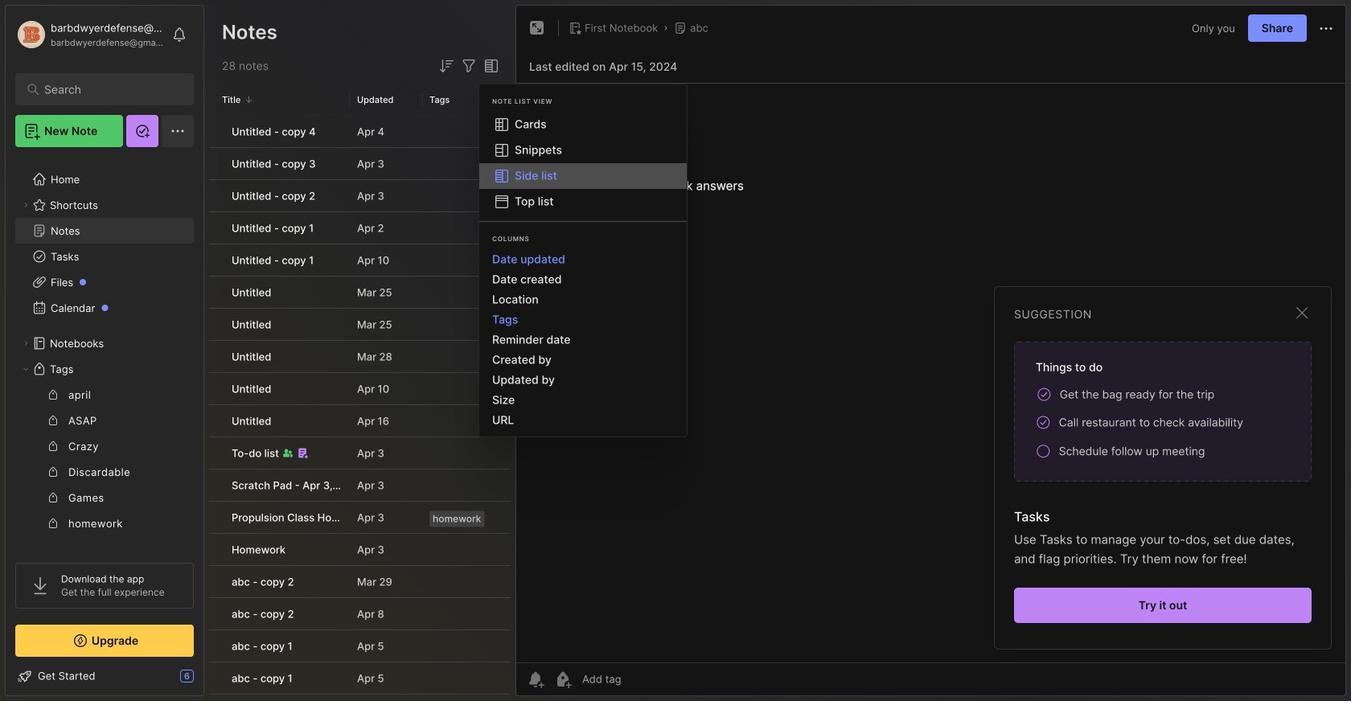 Task type: locate. For each thing, give the bounding box(es) containing it.
cell
[[209, 116, 222, 147], [209, 148, 222, 179], [209, 180, 222, 212], [209, 212, 222, 244], [209, 245, 222, 276], [209, 277, 222, 308], [209, 309, 222, 340], [209, 341, 222, 373], [209, 373, 222, 405], [209, 406, 222, 437], [209, 438, 222, 469], [209, 470, 222, 501], [209, 502, 222, 534], [209, 534, 222, 566], [209, 567, 222, 598], [209, 599, 222, 630], [209, 631, 222, 662], [209, 663, 222, 694], [351, 695, 423, 702], [423, 695, 511, 702]]

0 vertical spatial dropdown list menu
[[480, 112, 687, 215]]

row group
[[209, 116, 511, 702]]

click to collapse image
[[203, 672, 215, 691]]

Account field
[[15, 19, 164, 51]]

Help and Learning task checklist field
[[6, 664, 204, 690]]

1 vertical spatial dropdown list menu
[[480, 249, 687, 431]]

group inside "tree"
[[15, 382, 194, 702]]

More actions field
[[1317, 18, 1337, 38]]

add tag image
[[554, 670, 573, 690]]

note window element
[[516, 5, 1347, 701]]

menu item
[[480, 163, 687, 189]]

group
[[15, 382, 194, 702]]

tree
[[6, 157, 204, 702]]

1 dropdown list menu from the top
[[480, 112, 687, 215]]

Search text field
[[44, 82, 173, 97]]

View options field
[[479, 56, 501, 76]]

dropdown list menu
[[480, 112, 687, 215], [480, 249, 687, 431]]

None search field
[[44, 80, 173, 99]]

none search field inside main element
[[44, 80, 173, 99]]

expand note image
[[528, 19, 547, 38]]

tree inside main element
[[6, 157, 204, 702]]

expand tags image
[[21, 365, 31, 374]]

main element
[[0, 0, 209, 702]]



Task type: describe. For each thing, give the bounding box(es) containing it.
Add tag field
[[581, 673, 702, 687]]

add a reminder image
[[526, 670, 546, 690]]

more actions image
[[1317, 19, 1337, 38]]

Note Editor text field
[[517, 83, 1346, 663]]

Sort options field
[[437, 56, 456, 76]]

2 dropdown list menu from the top
[[480, 249, 687, 431]]

Add filters field
[[459, 56, 479, 76]]

expand notebooks image
[[21, 339, 31, 348]]

add filters image
[[459, 56, 479, 76]]



Task type: vqa. For each thing, say whether or not it's contained in the screenshot.
second Dropdown List menu from the top
yes



